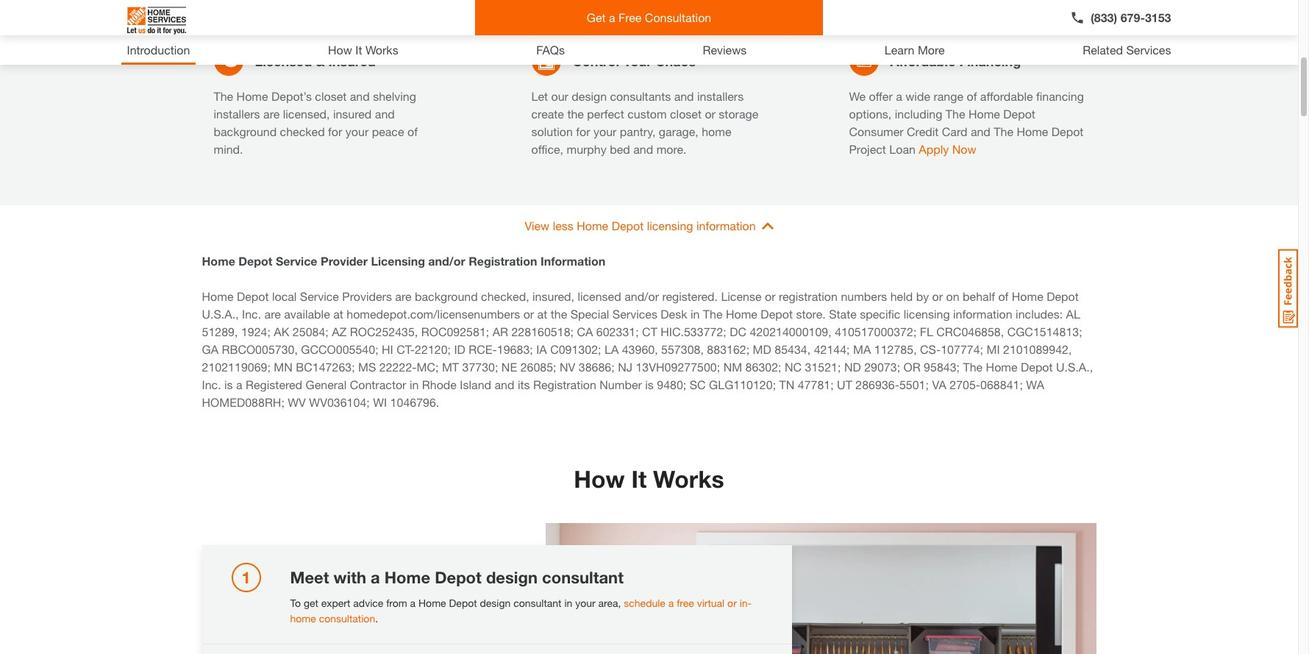 Task type: describe. For each thing, give the bounding box(es) containing it.
meet with a home depot design consultant
[[290, 568, 624, 587]]

schedule a free virtual or in- home consultation
[[290, 597, 752, 625]]

2 horizontal spatial in
[[691, 307, 700, 321]]

420214000109,
[[750, 325, 832, 338]]

depot right less
[[612, 219, 644, 233]]

roc252435,
[[350, 325, 418, 338]]

0 horizontal spatial how
[[328, 43, 352, 57]]

.
[[375, 612, 378, 625]]

murphy
[[567, 142, 607, 156]]

installers inside the home depot's closet and shelving installers are licensed, insured and background checked for your peace of mind.
[[214, 107, 260, 121]]

and inside we offer a wide range of affordable financing options, including the home depot consumer credit card and the home depot project loan
[[971, 124, 991, 138]]

86302;
[[746, 360, 782, 374]]

contractor
[[350, 377, 407, 391]]

depot up to get expert advice from a home depot design consultant in your area,
[[435, 568, 482, 587]]

wide
[[906, 89, 931, 103]]

nc
[[785, 360, 802, 374]]

consultation
[[319, 612, 375, 625]]

a inside home depot local service providers are background checked, insured, licensed and/or registered. license or registration numbers held by or on behalf of home depot u.s.a., inc. are available at homedepot.com/licensenumbers or at the special services desk in the home depot store. state specific licensing information includes: al 51289, 1924; ak 25084; az roc252435, roc092581; ar 228160518; ca 602331; ct hic.533772; dc 420214000109, 410517000372; fl crc046858, cgc1514813; ga rbco005730, gcco005540; hi ct-22120; id rce-19683; ia c091302; la 43960, 557308, 883162; md 85434, 42144; ma 112785, cs-107774; mi 2101089942, 2102119069; mn bc147263; ms 22222-mc; mt 37730; ne 26085; nv 38686; nj 13vh09277500; nm 86302; nc 31521; nd 29073; or 95843; the home depot u.s.a., inc. is a registered general contractor in rhode island and its registration number is 9480; sc glg110120; tn 47781; ut 286936-5501; va 2705-068841; wa homed088rh; wv wv036104; wi 1046796.
[[236, 377, 243, 391]]

112785,
[[875, 342, 917, 356]]

1 horizontal spatial inc.
[[242, 307, 261, 321]]

2 vertical spatial are
[[265, 307, 281, 321]]

107774;
[[941, 342, 984, 356]]

1 vertical spatial design
[[486, 568, 538, 587]]

1 at from the left
[[333, 307, 344, 321]]

51289,
[[202, 325, 238, 338]]

37730;
[[462, 360, 498, 374]]

meet
[[290, 568, 329, 587]]

are inside the home depot's closet and shelving installers are licensed, insured and background checked for your peace of mind.
[[263, 107, 280, 121]]

general
[[306, 377, 347, 391]]

cgc1514813;
[[1008, 325, 1083, 338]]

1
[[242, 568, 251, 587]]

home depot local service providers are background checked, insured, licensed and/or registered. license or registration numbers held by or on behalf of home depot u.s.a., inc. are available at homedepot.com/licensenumbers or at the special services desk in the home depot store. state specific licensing information includes: al 51289, 1924; ak 25084; az roc252435, roc092581; ar 228160518; ca 602331; ct hic.533772; dc 420214000109, 410517000372; fl crc046858, cgc1514813; ga rbco005730, gcco005540; hi ct-22120; id rce-19683; ia c091302; la 43960, 557308, 883162; md 85434, 42144; ma 112785, cs-107774; mi 2101089942, 2102119069; mn bc147263; ms 22222-mc; mt 37730; ne 26085; nv 38686; nj 13vh09277500; nm 86302; nc 31521; nd 29073; or 95843; the home depot u.s.a., inc. is a registered general contractor in rhode island and its registration number is 9480; sc glg110120; tn 47781; ut 286936-5501; va 2705-068841; wa homed088rh; wv wv036104; wi 1046796.
[[202, 289, 1094, 409]]

2 at from the left
[[538, 307, 548, 321]]

1 vertical spatial u.s.a.,
[[1057, 360, 1094, 374]]

2705-
[[950, 377, 981, 391]]

az
[[332, 325, 347, 338]]

now
[[953, 142, 977, 156]]

apply now link
[[919, 142, 977, 156]]

store.
[[796, 307, 826, 321]]

our
[[552, 89, 569, 103]]

al
[[1067, 307, 1081, 321]]

more.
[[657, 142, 687, 156]]

9480;
[[657, 377, 687, 391]]

office,
[[532, 142, 564, 156]]

286936-
[[856, 377, 900, 391]]

a right the from
[[410, 597, 416, 609]]

3153
[[1146, 10, 1172, 24]]

or right by on the top right of page
[[933, 289, 943, 303]]

custom
[[628, 107, 667, 121]]

42144;
[[814, 342, 850, 356]]

apply
[[919, 142, 949, 156]]

consultation
[[645, 10, 712, 24]]

from
[[386, 597, 407, 609]]

expert
[[321, 597, 351, 609]]

depot down meet with a home depot design consultant
[[449, 597, 477, 609]]

depot left local
[[237, 289, 269, 303]]

2 is from the left
[[646, 377, 654, 391]]

feedback link image
[[1279, 249, 1299, 328]]

numbers
[[841, 289, 888, 303]]

29073;
[[865, 360, 901, 374]]

22120;
[[415, 342, 451, 356]]

control
[[573, 53, 620, 69]]

95843;
[[924, 360, 960, 374]]

fl
[[920, 325, 934, 338]]

228160518;
[[512, 325, 574, 338]]

wv
[[288, 395, 306, 409]]

the up card
[[946, 107, 966, 121]]

your
[[623, 53, 652, 69]]

ne
[[502, 360, 517, 374]]

service inside home depot local service providers are background checked, insured, licensed and/or registered. license or registration numbers held by or on behalf of home depot u.s.a., inc. are available at homedepot.com/licensenumbers or at the special services desk in the home depot store. state specific licensing information includes: al 51289, 1924; ak 25084; az roc252435, roc092581; ar 228160518; ca 602331; ct hic.533772; dc 420214000109, 410517000372; fl crc046858, cgc1514813; ga rbco005730, gcco005540; hi ct-22120; id rce-19683; ia c091302; la 43960, 557308, 883162; md 85434, 42144; ma 112785, cs-107774; mi 2101089942, 2102119069; mn bc147263; ms 22222-mc; mt 37730; ne 26085; nv 38686; nj 13vh09277500; nm 86302; nc 31521; nd 29073; or 95843; the home depot u.s.a., inc. is a registered general contractor in rhode island and its registration number is 9480; sc glg110120; tn 47781; ut 286936-5501; va 2705-068841; wa homed088rh; wv wv036104; wi 1046796.
[[300, 289, 339, 303]]

including
[[895, 107, 943, 121]]

19683;
[[497, 342, 533, 356]]

0 horizontal spatial in
[[410, 377, 419, 391]]

licensed,
[[283, 107, 330, 121]]

depot up 420214000109,
[[761, 307, 793, 321]]

or right license
[[765, 289, 776, 303]]

behalf
[[963, 289, 996, 303]]

1 horizontal spatial it
[[632, 465, 647, 493]]

for inside the home depot's closet and shelving installers are licensed, insured and background checked for your peace of mind.
[[328, 124, 342, 138]]

roc092581;
[[421, 325, 490, 338]]

hi
[[382, 342, 394, 356]]

home inside the home depot's closet and shelving installers are licensed, insured and background checked for your peace of mind.
[[237, 89, 268, 103]]

your left area,
[[576, 597, 596, 609]]

the up 2705-
[[964, 360, 983, 374]]

c091302;
[[551, 342, 602, 356]]

in-
[[740, 597, 752, 609]]

or
[[904, 360, 921, 374]]

insured,
[[533, 289, 575, 303]]

1 vertical spatial how
[[574, 465, 625, 493]]

or up 228160518;
[[524, 307, 534, 321]]

(833) 679-3153 link
[[1071, 9, 1172, 26]]

of inside we offer a wide range of affordable financing options, including the home depot consumer credit card and the home depot project loan
[[967, 89, 978, 103]]

get
[[304, 597, 319, 609]]

to get expert advice from a home depot design consultant in your area,
[[290, 597, 624, 609]]

card
[[942, 124, 968, 138]]

of inside the home depot's closet and shelving installers are licensed, insured and background checked for your peace of mind.
[[408, 124, 418, 138]]

desk
[[661, 307, 688, 321]]

the up hic.533772;
[[703, 307, 723, 321]]

1 is from the left
[[224, 377, 233, 391]]

chaos
[[656, 53, 696, 69]]

and/or inside home depot local service providers are background checked, insured, licensed and/or registered. license or registration numbers held by or on behalf of home depot u.s.a., inc. are available at homedepot.com/licensenumbers or at the special services desk in the home depot store. state specific licensing information includes: al 51289, 1924; ak 25084; az roc252435, roc092581; ar 228160518; ca 602331; ct hic.533772; dc 420214000109, 410517000372; fl crc046858, cgc1514813; ga rbco005730, gcco005540; hi ct-22120; id rce-19683; ia c091302; la 43960, 557308, 883162; md 85434, 42144; ma 112785, cs-107774; mi 2101089942, 2102119069; mn bc147263; ms 22222-mc; mt 37730; ne 26085; nv 38686; nj 13vh09277500; nm 86302; nc 31521; nd 29073; or 95843; the home depot u.s.a., inc. is a registered general contractor in rhode island and its registration number is 9480; sc glg110120; tn 47781; ut 286936-5501; va 2705-068841; wa homed088rh; wv wv036104; wi 1046796.
[[625, 289, 659, 303]]

its
[[518, 377, 530, 391]]

or inside let our design consultants and installers create the perfect custom closet or storage solution for your pantry, garage, home office, murphy bed and more.
[[705, 107, 716, 121]]

pantry,
[[620, 124, 656, 138]]

depot down the affordable
[[1004, 107, 1036, 121]]

glg110120;
[[709, 377, 776, 391]]

garage,
[[659, 124, 699, 138]]

the inside home depot local service providers are background checked, insured, licensed and/or registered. license or registration numbers held by or on behalf of home depot u.s.a., inc. are available at homedepot.com/licensenumbers or at the special services desk in the home depot store. state specific licensing information includes: al 51289, 1924; ak 25084; az roc252435, roc092581; ar 228160518; ca 602331; ct hic.533772; dc 420214000109, 410517000372; fl crc046858, cgc1514813; ga rbco005730, gcco005540; hi ct-22120; id rce-19683; ia c091302; la 43960, 557308, 883162; md 85434, 42144; ma 112785, cs-107774; mi 2101089942, 2102119069; mn bc147263; ms 22222-mc; mt 37730; ne 26085; nv 38686; nj 13vh09277500; nm 86302; nc 31521; nd 29073; or 95843; the home depot u.s.a., inc. is a registered general contractor in rhode island and its registration number is 9480; sc glg110120; tn 47781; ut 286936-5501; va 2705-068841; wa homed088rh; wv wv036104; wi 1046796.
[[551, 307, 568, 321]]

we
[[850, 89, 866, 103]]

closet inside let our design consultants and installers create the perfect custom closet or storage solution for your pantry, garage, home office, murphy bed and more.
[[670, 107, 702, 121]]

credit
[[907, 124, 939, 138]]

38686;
[[579, 360, 615, 374]]

1 vertical spatial consultant
[[514, 597, 562, 609]]

area,
[[599, 597, 621, 609]]

0 vertical spatial it
[[356, 43, 362, 57]]

1046796.
[[390, 395, 440, 409]]

wa
[[1027, 377, 1045, 391]]



Task type: vqa. For each thing, say whether or not it's contained in the screenshot.
Card
yes



Task type: locate. For each thing, give the bounding box(es) containing it.
solution
[[532, 124, 573, 138]]

0 vertical spatial information
[[697, 219, 756, 233]]

schedule
[[624, 597, 666, 609]]

0 horizontal spatial services
[[613, 307, 658, 321]]

licensing up registered.
[[647, 219, 694, 233]]

depot down 2101089942, on the right bottom
[[1021, 360, 1053, 374]]

home down "storage"
[[702, 124, 732, 138]]

u.s.a., up 51289,
[[202, 307, 239, 321]]

view
[[525, 219, 550, 233]]

0 vertical spatial of
[[967, 89, 978, 103]]

service
[[276, 254, 318, 268], [300, 289, 339, 303]]

are up ak
[[265, 307, 281, 321]]

registered.
[[663, 289, 718, 303]]

1 vertical spatial home
[[290, 612, 316, 625]]

less
[[553, 219, 574, 233]]

your inside let our design consultants and installers create the perfect custom closet or storage solution for your pantry, garage, home office, murphy bed and more.
[[594, 124, 617, 138]]

va
[[933, 377, 947, 391]]

1 vertical spatial installers
[[214, 107, 260, 121]]

schedule a free virtual or in- home consultation link
[[290, 597, 752, 625]]

a right the with
[[371, 568, 380, 587]]

the
[[568, 107, 584, 121], [551, 307, 568, 321]]

0 horizontal spatial installers
[[214, 107, 260, 121]]

ak
[[274, 325, 289, 338]]

1 vertical spatial the
[[551, 307, 568, 321]]

service up local
[[276, 254, 318, 268]]

or left in-
[[728, 597, 737, 609]]

licensing
[[647, 219, 694, 233], [904, 307, 950, 321]]

1 horizontal spatial works
[[654, 465, 725, 493]]

your inside the home depot's closet and shelving installers are licensed, insured and background checked for your peace of mind.
[[346, 124, 369, 138]]

home down to
[[290, 612, 316, 625]]

registration down nv
[[533, 377, 597, 391]]

in left area,
[[565, 597, 573, 609]]

(833) 679-3153
[[1091, 10, 1172, 24]]

wv036104;
[[309, 395, 370, 409]]

the inside let our design consultants and installers create the perfect custom closet or storage solution for your pantry, garage, home office, murphy bed and more.
[[568, 107, 584, 121]]

1 horizontal spatial installers
[[698, 89, 744, 103]]

0 vertical spatial u.s.a.,
[[202, 307, 239, 321]]

a down '2102119069;'
[[236, 377, 243, 391]]

1 vertical spatial works
[[654, 465, 725, 493]]

affordable
[[891, 53, 956, 69]]

apply now
[[919, 142, 977, 156]]

1 horizontal spatial for
[[576, 124, 591, 138]]

at up 228160518;
[[538, 307, 548, 321]]

are down depot's
[[263, 107, 280, 121]]

financing
[[960, 53, 1021, 69]]

1 vertical spatial information
[[954, 307, 1013, 321]]

0 horizontal spatial u.s.a.,
[[202, 307, 239, 321]]

consultant up area,
[[542, 568, 624, 587]]

or inside schedule a free virtual or in- home consultation
[[728, 597, 737, 609]]

0 horizontal spatial of
[[408, 124, 418, 138]]

we offer a wide range of affordable financing options, including the home depot consumer credit card and the home depot project loan
[[850, 89, 1085, 156]]

registration
[[779, 289, 838, 303]]

depot up local
[[239, 254, 273, 268]]

installers up mind.
[[214, 107, 260, 121]]

and/or right licensing
[[429, 254, 466, 268]]

85434,
[[775, 342, 811, 356]]

home depot service provider licensing and/or registration information
[[202, 254, 606, 268]]

in up hic.533772;
[[691, 307, 700, 321]]

installers inside let our design consultants and installers create the perfect custom closet or storage solution for your pantry, garage, home office, murphy bed and more.
[[698, 89, 744, 103]]

0 vertical spatial background
[[214, 124, 277, 138]]

1 vertical spatial registration
[[533, 377, 597, 391]]

nm
[[724, 360, 743, 374]]

rbco005730,
[[222, 342, 298, 356]]

for up murphy
[[576, 124, 591, 138]]

0 vertical spatial how it works
[[328, 43, 399, 57]]

of right behalf
[[999, 289, 1009, 303]]

inc. up "1924;"
[[242, 307, 261, 321]]

project
[[850, 142, 887, 156]]

and/or up "ct"
[[625, 289, 659, 303]]

the down our
[[568, 107, 584, 121]]

do it for you logo image
[[127, 1, 186, 40]]

with
[[334, 568, 366, 587]]

and/or
[[429, 254, 466, 268], [625, 289, 659, 303]]

1 horizontal spatial closet
[[670, 107, 702, 121]]

1 vertical spatial it
[[632, 465, 647, 493]]

and down pantry,
[[634, 142, 654, 156]]

a right get
[[609, 10, 616, 24]]

2 vertical spatial in
[[565, 597, 573, 609]]

1 horizontal spatial background
[[415, 289, 478, 303]]

0 vertical spatial design
[[572, 89, 607, 103]]

2 vertical spatial of
[[999, 289, 1009, 303]]

closet
[[315, 89, 347, 103], [670, 107, 702, 121]]

are up homedepot.com/licensenumbers
[[395, 289, 412, 303]]

and down 'ne'
[[495, 377, 515, 391]]

of right peace
[[408, 124, 418, 138]]

registration up checked,
[[469, 254, 538, 268]]

faqs
[[537, 43, 565, 57]]

1 vertical spatial service
[[300, 289, 339, 303]]

registered
[[246, 377, 303, 391]]

let
[[532, 89, 548, 103]]

1 horizontal spatial and/or
[[625, 289, 659, 303]]

related services
[[1083, 43, 1172, 57]]

background up homedepot.com/licensenumbers
[[415, 289, 478, 303]]

of inside home depot local service providers are background checked, insured, licensed and/or registered. license or registration numbers held by or on behalf of home depot u.s.a., inc. are available at homedepot.com/licensenumbers or at the special services desk in the home depot store. state specific licensing information includes: al 51289, 1924; ak 25084; az roc252435, roc092581; ar 228160518; ca 602331; ct hic.533772; dc 420214000109, 410517000372; fl crc046858, cgc1514813; ga rbco005730, gcco005540; hi ct-22120; id rce-19683; ia c091302; la 43960, 557308, 883162; md 85434, 42144; ma 112785, cs-107774; mi 2101089942, 2102119069; mn bc147263; ms 22222-mc; mt 37730; ne 26085; nv 38686; nj 13vh09277500; nm 86302; nc 31521; nd 29073; or 95843; the home depot u.s.a., inc. is a registered general contractor in rhode island and its registration number is 9480; sc glg110120; tn 47781; ut 286936-5501; va 2705-068841; wa homed088rh; wv wv036104; wi 1046796.
[[999, 289, 1009, 303]]

your down perfect
[[594, 124, 617, 138]]

a inside button
[[609, 10, 616, 24]]

0 vertical spatial installers
[[698, 89, 744, 103]]

registration inside home depot local service providers are background checked, insured, licensed and/or registered. license or registration numbers held by or on behalf of home depot u.s.a., inc. are available at homedepot.com/licensenumbers or at the special services desk in the home depot store. state specific licensing information includes: al 51289, 1924; ak 25084; az roc252435, roc092581; ar 228160518; ca 602331; ct hic.533772; dc 420214000109, 410517000372; fl crc046858, cgc1514813; ga rbco005730, gcco005540; hi ct-22120; id rce-19683; ia c091302; la 43960, 557308, 883162; md 85434, 42144; ma 112785, cs-107774; mi 2101089942, 2102119069; mn bc147263; ms 22222-mc; mt 37730; ne 26085; nv 38686; nj 13vh09277500; nm 86302; nc 31521; nd 29073; or 95843; the home depot u.s.a., inc. is a registered general contractor in rhode island and its registration number is 9480; sc glg110120; tn 47781; ut 286936-5501; va 2705-068841; wa homed088rh; wv wv036104; wi 1046796.
[[533, 377, 597, 391]]

1 horizontal spatial in
[[565, 597, 573, 609]]

0 horizontal spatial inc.
[[202, 377, 221, 391]]

0 vertical spatial and/or
[[429, 254, 466, 268]]

0 horizontal spatial how it works
[[328, 43, 399, 57]]

1 horizontal spatial u.s.a.,
[[1057, 360, 1094, 374]]

affordable financing
[[891, 53, 1021, 69]]

is left 9480;
[[646, 377, 654, 391]]

0 horizontal spatial works
[[366, 43, 399, 57]]

services
[[1127, 43, 1172, 57], [613, 307, 658, 321]]

0 vertical spatial works
[[366, 43, 399, 57]]

services down 3153
[[1127, 43, 1172, 57]]

background inside home depot local service providers are background checked, insured, licensed and/or registered. license or registration numbers held by or on behalf of home depot u.s.a., inc. are available at homedepot.com/licensenumbers or at the special services desk in the home depot store. state specific licensing information includes: al 51289, 1924; ak 25084; az roc252435, roc092581; ar 228160518; ca 602331; ct hic.533772; dc 420214000109, 410517000372; fl crc046858, cgc1514813; ga rbco005730, gcco005540; hi ct-22120; id rce-19683; ia c091302; la 43960, 557308, 883162; md 85434, 42144; ma 112785, cs-107774; mi 2101089942, 2102119069; mn bc147263; ms 22222-mc; mt 37730; ne 26085; nv 38686; nj 13vh09277500; nm 86302; nc 31521; nd 29073; or 95843; the home depot u.s.a., inc. is a registered general contractor in rhode island and its registration number is 9480; sc glg110120; tn 47781; ut 286936-5501; va 2705-068841; wa homed088rh; wv wv036104; wi 1046796.
[[415, 289, 478, 303]]

depot up "al"
[[1047, 289, 1079, 303]]

introduction
[[127, 43, 190, 57]]

licensed
[[578, 289, 622, 303]]

0 vertical spatial are
[[263, 107, 280, 121]]

home inside schedule a free virtual or in- home consultation
[[290, 612, 316, 625]]

1 horizontal spatial how
[[574, 465, 625, 493]]

design inside let our design consultants and installers create the perfect custom closet or storage solution for your pantry, garage, home office, murphy bed and more.
[[572, 89, 607, 103]]

the inside the home depot's closet and shelving installers are licensed, insured and background checked for your peace of mind.
[[214, 89, 233, 103]]

0 vertical spatial inc.
[[242, 307, 261, 321]]

wi
[[373, 395, 387, 409]]

1 for from the left
[[328, 124, 342, 138]]

the down insured,
[[551, 307, 568, 321]]

virtual
[[697, 597, 725, 609]]

557308,
[[662, 342, 704, 356]]

island
[[460, 377, 492, 391]]

ct
[[642, 325, 658, 338]]

design
[[572, 89, 607, 103], [486, 568, 538, 587], [480, 597, 511, 609]]

0 vertical spatial home
[[702, 124, 732, 138]]

closet up insured
[[315, 89, 347, 103]]

bed
[[610, 142, 630, 156]]

a left free
[[669, 597, 674, 609]]

0 vertical spatial licensing
[[647, 219, 694, 233]]

design up schedule a free virtual or in- home consultation
[[486, 568, 538, 587]]

provider
[[321, 254, 368, 268]]

ia
[[537, 342, 547, 356]]

state
[[829, 307, 857, 321]]

0 horizontal spatial for
[[328, 124, 342, 138]]

background up mind.
[[214, 124, 277, 138]]

1 horizontal spatial information
[[954, 307, 1013, 321]]

0 horizontal spatial licensing
[[647, 219, 694, 233]]

and inside home depot local service providers are background checked, insured, licensed and/or registered. license or registration numbers held by or on behalf of home depot u.s.a., inc. are available at homedepot.com/licensenumbers or at the special services desk in the home depot store. state specific licensing information includes: al 51289, 1924; ak 25084; az roc252435, roc092581; ar 228160518; ca 602331; ct hic.533772; dc 420214000109, 410517000372; fl crc046858, cgc1514813; ga rbco005730, gcco005540; hi ct-22120; id rce-19683; ia c091302; la 43960, 557308, 883162; md 85434, 42144; ma 112785, cs-107774; mi 2101089942, 2102119069; mn bc147263; ms 22222-mc; mt 37730; ne 26085; nv 38686; nj 13vh09277500; nm 86302; nc 31521; nd 29073; or 95843; the home depot u.s.a., inc. is a registered general contractor in rhode island and its registration number is 9480; sc glg110120; tn 47781; ut 286936-5501; va 2705-068841; wa homed088rh; wv wv036104; wi 1046796.
[[495, 377, 515, 391]]

1 vertical spatial of
[[408, 124, 418, 138]]

it
[[356, 43, 362, 57], [632, 465, 647, 493]]

1 vertical spatial licensing
[[904, 307, 950, 321]]

ut
[[837, 377, 853, 391]]

includes:
[[1016, 307, 1063, 321]]

0 vertical spatial service
[[276, 254, 318, 268]]

0 horizontal spatial home
[[290, 612, 316, 625]]

how it works
[[328, 43, 399, 57], [574, 465, 725, 493]]

0 vertical spatial registration
[[469, 254, 538, 268]]

your down insured
[[346, 124, 369, 138]]

inc. down '2102119069;'
[[202, 377, 221, 391]]

your
[[346, 124, 369, 138], [594, 124, 617, 138], [576, 597, 596, 609]]

design down meet with a home depot design consultant
[[480, 597, 511, 609]]

0 horizontal spatial and/or
[[429, 254, 466, 268]]

2 vertical spatial design
[[480, 597, 511, 609]]

43960,
[[622, 342, 658, 356]]

in up 1046796.
[[410, 377, 419, 391]]

1 vertical spatial and/or
[[625, 289, 659, 303]]

consultant left area,
[[514, 597, 562, 609]]

of right range
[[967, 89, 978, 103]]

0 horizontal spatial information
[[697, 219, 756, 233]]

create
[[532, 107, 564, 121]]

learn more
[[885, 43, 945, 57]]

0 vertical spatial how
[[328, 43, 352, 57]]

homedepot.com/licensenumbers
[[347, 307, 520, 321]]

0 horizontal spatial is
[[224, 377, 233, 391]]

how
[[328, 43, 352, 57], [574, 465, 625, 493]]

a right 'offer'
[[896, 89, 903, 103]]

0 horizontal spatial it
[[356, 43, 362, 57]]

1 vertical spatial in
[[410, 377, 419, 391]]

financing
[[1037, 89, 1085, 103]]

1 vertical spatial inc.
[[202, 377, 221, 391]]

2 for from the left
[[576, 124, 591, 138]]

id
[[454, 342, 466, 356]]

design up perfect
[[572, 89, 607, 103]]

background inside the home depot's closet and shelving installers are licensed, insured and background checked for your peace of mind.
[[214, 124, 277, 138]]

1 vertical spatial closet
[[670, 107, 702, 121]]

for down insured
[[328, 124, 342, 138]]

1 horizontal spatial licensing
[[904, 307, 950, 321]]

installers up "storage"
[[698, 89, 744, 103]]

0 vertical spatial services
[[1127, 43, 1172, 57]]

1 horizontal spatial is
[[646, 377, 654, 391]]

gcco005540;
[[301, 342, 379, 356]]

1 horizontal spatial at
[[538, 307, 548, 321]]

the up mind.
[[214, 89, 233, 103]]

nd
[[845, 360, 861, 374]]

2 horizontal spatial of
[[999, 289, 1009, 303]]

1 vertical spatial services
[[613, 307, 658, 321]]

services inside home depot local service providers are background checked, insured, licensed and/or registered. license or registration numbers held by or on behalf of home depot u.s.a., inc. are available at homedepot.com/licensenumbers or at the special services desk in the home depot store. state specific licensing information includes: al 51289, 1924; ak 25084; az roc252435, roc092581; ar 228160518; ca 602331; ct hic.533772; dc 420214000109, 410517000372; fl crc046858, cgc1514813; ga rbco005730, gcco005540; hi ct-22120; id rce-19683; ia c091302; la 43960, 557308, 883162; md 85434, 42144; ma 112785, cs-107774; mi 2101089942, 2102119069; mn bc147263; ms 22222-mc; mt 37730; ne 26085; nv 38686; nj 13vh09277500; nm 86302; nc 31521; nd 29073; or 95843; the home depot u.s.a., inc. is a registered general contractor in rhode island and its registration number is 9480; sc glg110120; tn 47781; ut 286936-5501; va 2705-068841; wa homed088rh; wv wv036104; wi 1046796.
[[613, 307, 658, 321]]

1 horizontal spatial home
[[702, 124, 732, 138]]

bc147263;
[[296, 360, 355, 374]]

u.s.a., down 2101089942, on the right bottom
[[1057, 360, 1094, 374]]

rce-
[[469, 342, 497, 356]]

a inside schedule a free virtual or in- home consultation
[[669, 597, 674, 609]]

0 horizontal spatial at
[[333, 307, 344, 321]]

dc
[[730, 325, 747, 338]]

and up garage,
[[675, 89, 694, 103]]

rhode
[[422, 377, 457, 391]]

licensing up fl
[[904, 307, 950, 321]]

information inside home depot local service providers are background checked, insured, licensed and/or registered. license or registration numbers held by or on behalf of home depot u.s.a., inc. are available at homedepot.com/licensenumbers or at the special services desk in the home depot store. state specific licensing information includes: al 51289, 1924; ak 25084; az roc252435, roc092581; ar 228160518; ca 602331; ct hic.533772; dc 420214000109, 410517000372; fl crc046858, cgc1514813; ga rbco005730, gcco005540; hi ct-22120; id rce-19683; ia c091302; la 43960, 557308, 883162; md 85434, 42144; ma 112785, cs-107774; mi 2101089942, 2102119069; mn bc147263; ms 22222-mc; mt 37730; ne 26085; nv 38686; nj 13vh09277500; nm 86302; nc 31521; nd 29073; or 95843; the home depot u.s.a., inc. is a registered general contractor in rhode island and its registration number is 9480; sc glg110120; tn 47781; ut 286936-5501; va 2705-068841; wa homed088rh; wv wv036104; wi 1046796.
[[954, 307, 1013, 321]]

the down the affordable
[[994, 124, 1014, 138]]

and up peace
[[375, 107, 395, 121]]

closet up garage,
[[670, 107, 702, 121]]

licensing inside home depot local service providers are background checked, insured, licensed and/or registered. license or registration numbers held by or on behalf of home depot u.s.a., inc. are available at homedepot.com/licensenumbers or at the special services desk in the home depot store. state specific licensing information includes: al 51289, 1924; ak 25084; az roc252435, roc092581; ar 228160518; ca 602331; ct hic.533772; dc 420214000109, 410517000372; fl crc046858, cgc1514813; ga rbco005730, gcco005540; hi ct-22120; id rce-19683; ia c091302; la 43960, 557308, 883162; md 85434, 42144; ma 112785, cs-107774; mi 2101089942, 2102119069; mn bc147263; ms 22222-mc; mt 37730; ne 26085; nv 38686; nj 13vh09277500; nm 86302; nc 31521; nd 29073; or 95843; the home depot u.s.a., inc. is a registered general contractor in rhode island and its registration number is 9480; sc glg110120; tn 47781; ut 286936-5501; va 2705-068841; wa homed088rh; wv wv036104; wi 1046796.
[[904, 307, 950, 321]]

0 vertical spatial closet
[[315, 89, 347, 103]]

get a free consultation
[[587, 10, 712, 24]]

mind.
[[214, 142, 243, 156]]

depot down financing
[[1052, 124, 1084, 138]]

service up available on the left of page
[[300, 289, 339, 303]]

free
[[677, 597, 694, 609]]

0 horizontal spatial background
[[214, 124, 277, 138]]

options,
[[850, 107, 892, 121]]

homed088rh;
[[202, 395, 285, 409]]

let our design consultants and installers create the perfect custom closet or storage solution for your pantry, garage, home office, murphy bed and more.
[[532, 89, 759, 156]]

1 vertical spatial background
[[415, 289, 478, 303]]

0 vertical spatial consultant
[[542, 568, 624, 587]]

1 vertical spatial how it works
[[574, 465, 725, 493]]

ar
[[493, 325, 509, 338]]

services up "ct"
[[613, 307, 658, 321]]

0 horizontal spatial closet
[[315, 89, 347, 103]]

and up now
[[971, 124, 991, 138]]

and up insured
[[350, 89, 370, 103]]

1 vertical spatial are
[[395, 289, 412, 303]]

a inside we offer a wide range of affordable financing options, including the home depot consumer credit card and the home depot project loan
[[896, 89, 903, 103]]

ga
[[202, 342, 219, 356]]

0 vertical spatial in
[[691, 307, 700, 321]]

1 horizontal spatial of
[[967, 89, 978, 103]]

1 horizontal spatial how it works
[[574, 465, 725, 493]]

nj
[[618, 360, 633, 374]]

for inside let our design consultants and installers create the perfect custom closet or storage solution for your pantry, garage, home office, murphy bed and more.
[[576, 124, 591, 138]]

information
[[541, 254, 606, 268]]

closet inside the home depot's closet and shelving installers are licensed, insured and background checked for your peace of mind.
[[315, 89, 347, 103]]

0 vertical spatial the
[[568, 107, 584, 121]]

5501;
[[900, 377, 929, 391]]

is down '2102119069;'
[[224, 377, 233, 391]]

ma
[[854, 342, 872, 356]]

ct-
[[397, 342, 415, 356]]

1 horizontal spatial services
[[1127, 43, 1172, 57]]

2102119069;
[[202, 360, 271, 374]]

or left "storage"
[[705, 107, 716, 121]]

information down behalf
[[954, 307, 1013, 321]]

at up the az
[[333, 307, 344, 321]]

information up license
[[697, 219, 756, 233]]

25084;
[[293, 325, 329, 338]]

home inside let our design consultants and installers create the perfect custom closet or storage solution for your pantry, garage, home office, murphy bed and more.
[[702, 124, 732, 138]]



